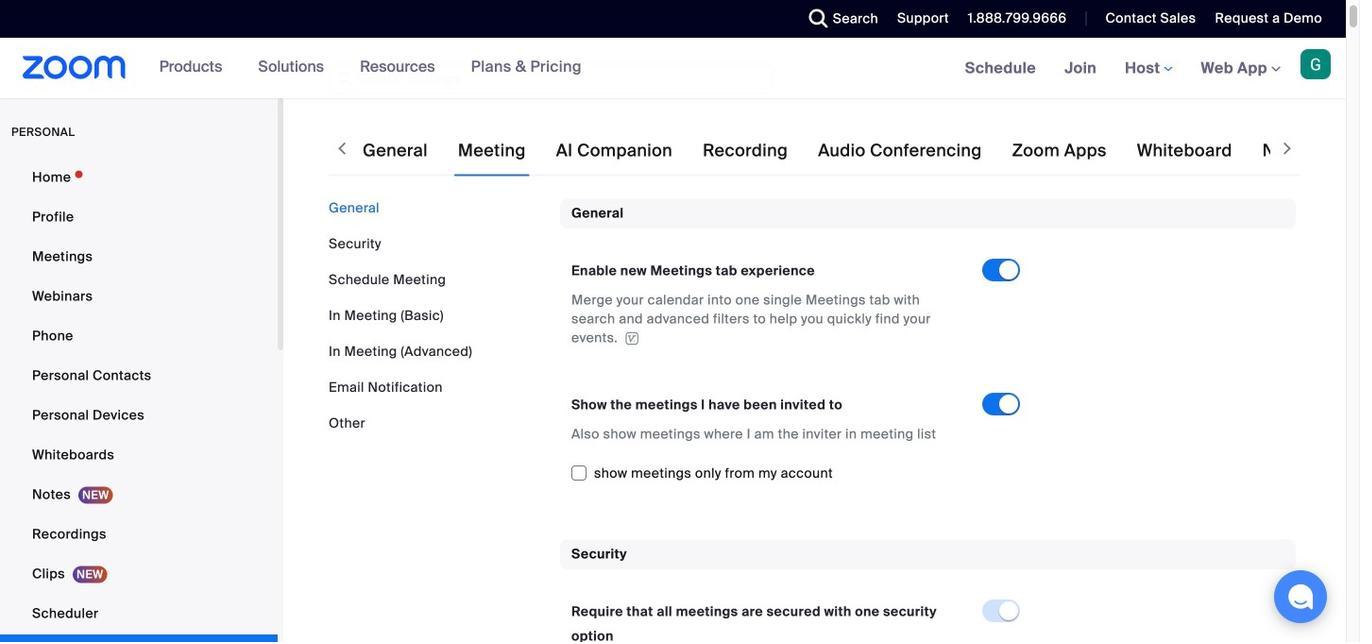 Task type: locate. For each thing, give the bounding box(es) containing it.
general element
[[560, 199, 1297, 510]]

scroll left image
[[333, 139, 352, 158]]

menu bar
[[329, 199, 546, 433]]

Search Settings text field
[[329, 64, 773, 94]]

product information navigation
[[145, 38, 596, 98]]

banner
[[0, 38, 1347, 100]]

profile picture image
[[1301, 49, 1331, 79]]

application
[[572, 291, 966, 348]]

security element
[[560, 540, 1297, 643]]



Task type: describe. For each thing, give the bounding box(es) containing it.
scroll right image
[[1279, 139, 1297, 158]]

application inside general 'element'
[[572, 291, 966, 348]]

personal menu menu
[[0, 159, 278, 643]]

zoom logo image
[[23, 56, 126, 79]]

support version for enable new meetings tab experience image
[[623, 332, 642, 346]]

meetings navigation
[[951, 38, 1347, 100]]

open chat image
[[1288, 584, 1314, 610]]

tabs of my account settings page tab list
[[359, 124, 1361, 177]]



Task type: vqa. For each thing, say whether or not it's contained in the screenshot.
product information Navigation
yes



